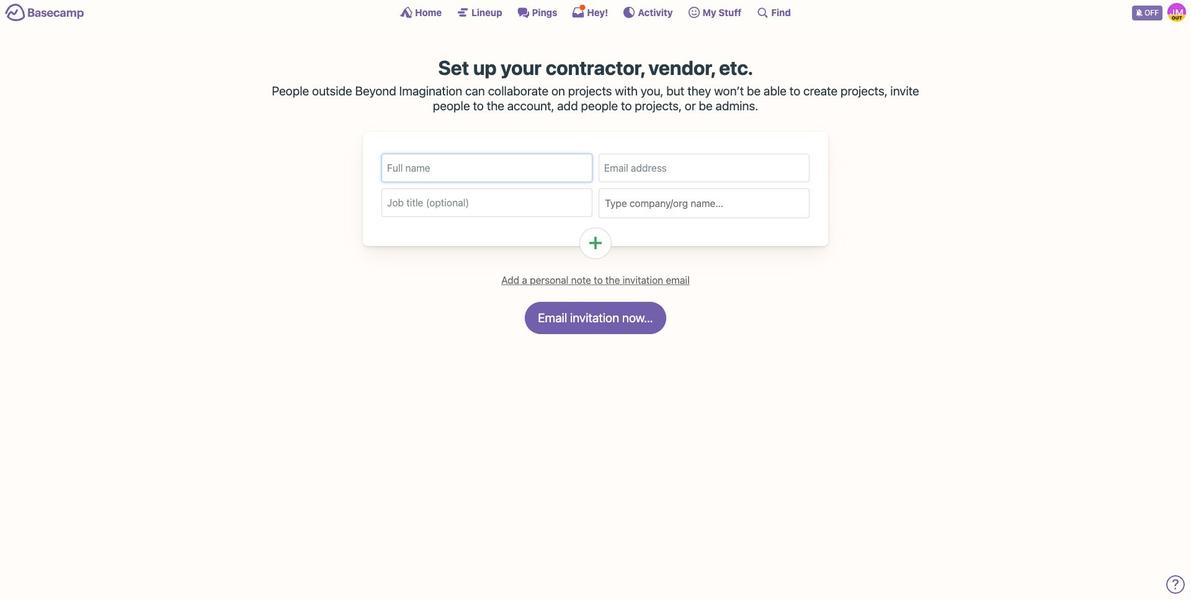 Task type: vqa. For each thing, say whether or not it's contained in the screenshot.
with to the top
no



Task type: describe. For each thing, give the bounding box(es) containing it.
Type company/org name… text field
[[604, 194, 804, 213]]

main element
[[0, 0, 1191, 24]]

Email address email field
[[599, 154, 810, 182]]

keyboard shortcut: ⌘ + / image
[[756, 6, 769, 19]]



Task type: locate. For each thing, give the bounding box(es) containing it.
None submit
[[525, 302, 666, 334]]

jer mill image
[[1168, 3, 1186, 22]]

Full name text field
[[382, 154, 592, 182]]

switch accounts image
[[5, 3, 84, 22]]

Job title (optional) text field
[[382, 188, 592, 217]]



